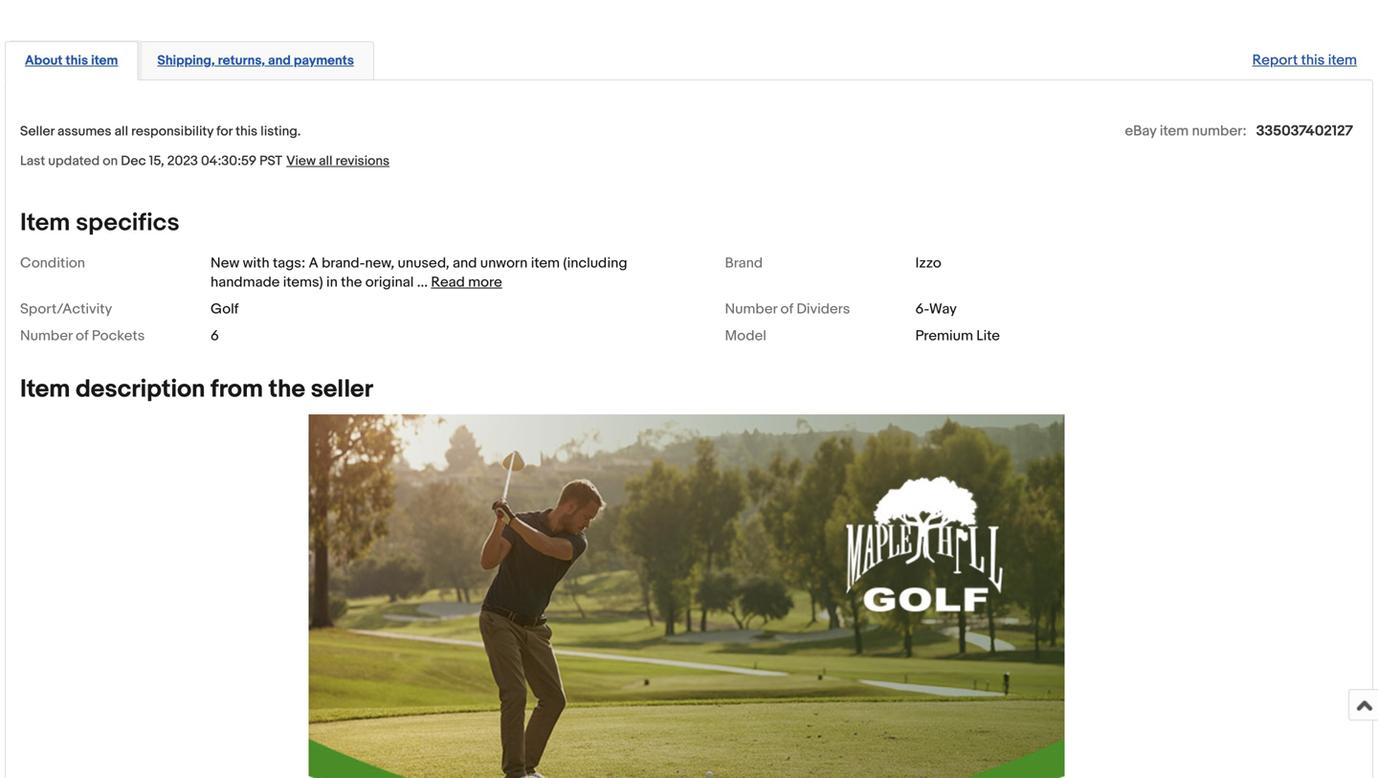 Task type: describe. For each thing, give the bounding box(es) containing it.
item right ebay
[[1160, 122, 1189, 140]]

of for dividers
[[781, 301, 794, 318]]

ebay
[[1126, 122, 1157, 140]]

item for item description from the seller
[[20, 375, 70, 404]]

pst
[[260, 153, 283, 169]]

tags:
[[273, 255, 306, 272]]

item description from the seller
[[20, 375, 373, 404]]

335037402127
[[1257, 122, 1354, 140]]

from
[[211, 375, 263, 404]]

seller
[[311, 375, 373, 404]]

of for pockets
[[76, 327, 89, 345]]

assumes
[[57, 123, 112, 140]]

view
[[286, 153, 316, 169]]

number:
[[1193, 122, 1247, 140]]

brand-
[[322, 255, 365, 272]]

number of pockets
[[20, 327, 145, 345]]

15,
[[149, 153, 164, 169]]

for
[[217, 123, 233, 140]]

this for report
[[1302, 52, 1326, 69]]

and inside 'new with tags: a brand-new, unused, and unworn item (including handmade items) in the original ...'
[[453, 255, 477, 272]]

updated
[[48, 153, 100, 169]]

04:30:59
[[201, 153, 257, 169]]

about
[[25, 53, 63, 69]]

unused,
[[398, 255, 450, 272]]

read
[[431, 274, 465, 291]]

0 vertical spatial all
[[115, 123, 128, 140]]

(including
[[563, 255, 628, 272]]

1 horizontal spatial this
[[236, 123, 258, 140]]

item specifics
[[20, 208, 180, 238]]

last
[[20, 153, 45, 169]]

sport/activity
[[20, 301, 112, 318]]

and inside button
[[268, 53, 291, 69]]

last updated on dec 15, 2023 04:30:59 pst view all revisions
[[20, 153, 390, 169]]

6-way
[[916, 301, 957, 318]]

model
[[725, 327, 767, 345]]

view all revisions link
[[283, 152, 390, 169]]

pockets
[[92, 327, 145, 345]]

about this item button
[[25, 52, 118, 70]]

lite
[[977, 327, 1000, 345]]

new with tags: a brand-new, unused, and unworn item (including handmade items) in the original ...
[[211, 255, 628, 291]]

a
[[309, 255, 319, 272]]

tab list containing about this item
[[5, 37, 1374, 80]]

read more button
[[431, 274, 503, 291]]

with
[[243, 255, 270, 272]]

seller
[[20, 123, 54, 140]]

premium
[[916, 327, 974, 345]]

izzo
[[916, 255, 942, 272]]

item for item specifics
[[20, 208, 70, 238]]

revisions
[[336, 153, 390, 169]]

1 vertical spatial the
[[269, 375, 305, 404]]



Task type: vqa. For each thing, say whether or not it's contained in the screenshot.
COMFORTER
no



Task type: locate. For each thing, give the bounding box(es) containing it.
unworn
[[480, 255, 528, 272]]

this right report
[[1302, 52, 1326, 69]]

number
[[725, 301, 778, 318], [20, 327, 72, 345]]

the right in
[[341, 274, 362, 291]]

item inside button
[[91, 53, 118, 69]]

number for number of pockets
[[20, 327, 72, 345]]

0 vertical spatial number
[[725, 301, 778, 318]]

0 horizontal spatial the
[[269, 375, 305, 404]]

and right the "returns,"
[[268, 53, 291, 69]]

shipping,
[[157, 53, 215, 69]]

all up on
[[115, 123, 128, 140]]

brand
[[725, 255, 763, 272]]

listing.
[[261, 123, 301, 140]]

0 horizontal spatial all
[[115, 123, 128, 140]]

1 vertical spatial all
[[319, 153, 333, 169]]

of
[[781, 301, 794, 318], [76, 327, 89, 345]]

tab list
[[5, 37, 1374, 80]]

all
[[115, 123, 128, 140], [319, 153, 333, 169]]

6
[[211, 327, 219, 345]]

2 horizontal spatial this
[[1302, 52, 1326, 69]]

golf
[[211, 301, 239, 318]]

the inside 'new with tags: a brand-new, unused, and unworn item (including handmade items) in the original ...'
[[341, 274, 362, 291]]

...
[[417, 274, 428, 291]]

all right view
[[319, 153, 333, 169]]

1 vertical spatial of
[[76, 327, 89, 345]]

0 vertical spatial item
[[20, 208, 70, 238]]

2023
[[167, 153, 198, 169]]

ebay item number: 335037402127
[[1126, 122, 1354, 140]]

handmade
[[211, 274, 280, 291]]

about this item
[[25, 53, 118, 69]]

the right from
[[269, 375, 305, 404]]

the
[[341, 274, 362, 291], [269, 375, 305, 404]]

dec
[[121, 153, 146, 169]]

this inside report this item link
[[1302, 52, 1326, 69]]

0 vertical spatial the
[[341, 274, 362, 291]]

description
[[76, 375, 205, 404]]

this for about
[[66, 53, 88, 69]]

0 horizontal spatial this
[[66, 53, 88, 69]]

of left the dividers
[[781, 301, 794, 318]]

item right about
[[91, 53, 118, 69]]

0 horizontal spatial number
[[20, 327, 72, 345]]

new
[[211, 255, 240, 272]]

this inside about this item button
[[66, 53, 88, 69]]

1 horizontal spatial and
[[453, 255, 477, 272]]

seller assumes all responsibility for this listing.
[[20, 123, 301, 140]]

and
[[268, 53, 291, 69], [453, 255, 477, 272]]

payments
[[294, 53, 354, 69]]

0 vertical spatial and
[[268, 53, 291, 69]]

original
[[366, 274, 414, 291]]

item
[[20, 208, 70, 238], [20, 375, 70, 404]]

more
[[468, 274, 503, 291]]

1 vertical spatial number
[[20, 327, 72, 345]]

2 item from the top
[[20, 375, 70, 404]]

condition
[[20, 255, 85, 272]]

number up model
[[725, 301, 778, 318]]

0 horizontal spatial of
[[76, 327, 89, 345]]

on
[[103, 153, 118, 169]]

new,
[[365, 255, 395, 272]]

0 vertical spatial of
[[781, 301, 794, 318]]

report
[[1253, 52, 1299, 69]]

way
[[930, 301, 957, 318]]

premium lite
[[916, 327, 1000, 345]]

item right report
[[1329, 52, 1358, 69]]

shipping, returns, and payments
[[157, 53, 354, 69]]

specifics
[[76, 208, 180, 238]]

report this item link
[[1243, 42, 1367, 79]]

returns,
[[218, 53, 265, 69]]

report this item
[[1253, 52, 1358, 69]]

item up condition
[[20, 208, 70, 238]]

this right for
[[236, 123, 258, 140]]

item inside 'new with tags: a brand-new, unused, and unworn item (including handmade items) in the original ...'
[[531, 255, 560, 272]]

1 vertical spatial item
[[20, 375, 70, 404]]

this
[[1302, 52, 1326, 69], [66, 53, 88, 69], [236, 123, 258, 140]]

this right about
[[66, 53, 88, 69]]

1 horizontal spatial the
[[341, 274, 362, 291]]

number of dividers
[[725, 301, 851, 318]]

0 horizontal spatial and
[[268, 53, 291, 69]]

1 horizontal spatial of
[[781, 301, 794, 318]]

item
[[1329, 52, 1358, 69], [91, 53, 118, 69], [1160, 122, 1189, 140], [531, 255, 560, 272]]

item right the unworn
[[531, 255, 560, 272]]

shipping, returns, and payments button
[[157, 52, 354, 70]]

number for number of dividers
[[725, 301, 778, 318]]

1 item from the top
[[20, 208, 70, 238]]

1 horizontal spatial all
[[319, 153, 333, 169]]

items)
[[283, 274, 323, 291]]

dividers
[[797, 301, 851, 318]]

1 vertical spatial and
[[453, 255, 477, 272]]

number down sport/activity
[[20, 327, 72, 345]]

and up read more
[[453, 255, 477, 272]]

6-
[[916, 301, 930, 318]]

1 horizontal spatial number
[[725, 301, 778, 318]]

read more
[[431, 274, 503, 291]]

of down sport/activity
[[76, 327, 89, 345]]

responsibility
[[131, 123, 214, 140]]

item down number of pockets
[[20, 375, 70, 404]]

in
[[326, 274, 338, 291]]



